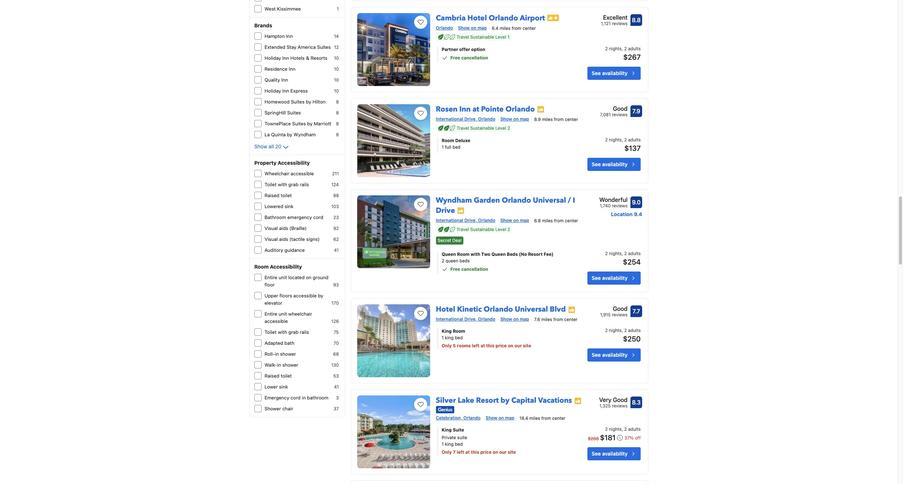 Task type: locate. For each thing, give the bounding box(es) containing it.
option
[[472, 47, 486, 52]]

1 see availability link from the top
[[588, 67, 641, 80]]

see availability link for cambria hotel orlando airport
[[588, 67, 641, 80]]

inn for quality inn
[[282, 77, 288, 83]]

drive
[[436, 206, 455, 216]]

1 unit from the top
[[279, 275, 287, 281]]

2 travel sustainable level 2 from the top
[[457, 227, 511, 232]]

see availability link down 2 nights , 2 adults $137
[[588, 158, 641, 171]]

inn up "holiday inn express"
[[282, 77, 288, 83]]

accessible down the elevator
[[265, 319, 288, 325]]

our down the king room link
[[515, 344, 522, 349]]

92
[[334, 226, 339, 232]]

41
[[334, 248, 339, 253], [334, 385, 339, 390]]

wonderful 1,740 reviews
[[600, 197, 628, 209]]

this property is part of our preferred partner program. it's committed to providing excellent service and good value. it'll pay us a higher commission if you make a booking. image right drive
[[458, 208, 465, 215]]

king suite private suite 1 king bed only 7 left at this price on our site
[[442, 428, 516, 456]]

good right 1,915
[[614, 306, 628, 313]]

adults up the 37% off
[[629, 427, 641, 433]]

show on map left '8.9'
[[501, 116, 530, 122]]

1 holiday from the top
[[265, 55, 281, 61]]

travel sustainable level 2 down rosen inn at pointe orlando
[[457, 125, 511, 131]]

miles for rosen inn at pointe orlando
[[542, 117, 553, 122]]

3 international from the top
[[436, 317, 464, 322]]

1 vertical spatial in
[[277, 363, 281, 368]]

9.0
[[633, 199, 641, 206]]

reviews for hotel kinetic orlando universal blvd
[[612, 313, 628, 318]]

bed inside room deluxe 1 full bed
[[453, 144, 461, 150]]

resort right lake
[[476, 396, 499, 406]]

toilet down walk-in shower
[[281, 374, 292, 379]]

reviews for cambria hotel orlando airport
[[612, 21, 628, 26]]

4 nights from the top
[[610, 328, 622, 334]]

by inside "upper floors accessible by elevator"
[[318, 293, 324, 299]]

2 vertical spatial bed
[[455, 442, 463, 448]]

1 , from the top
[[622, 46, 624, 51]]

wyndham inside wyndham garden orlando universal / i drive
[[436, 196, 472, 206]]

2 toilet with grab rails from the top
[[265, 330, 309, 336]]

1 international from the top
[[436, 116, 464, 122]]

queen room with two queen beds (no resort fee)
[[442, 252, 554, 257]]

4 see availability link from the top
[[588, 349, 641, 362]]

0 vertical spatial good element
[[601, 104, 628, 113]]

93
[[334, 283, 339, 288]]

universal up 7.6
[[515, 305, 548, 315]]

2 horizontal spatial at
[[481, 344, 485, 349]]

emergency cord in bathroom
[[265, 396, 329, 401]]

5 availability from the top
[[603, 451, 628, 458]]

bed
[[453, 144, 461, 150], [455, 336, 463, 341], [455, 442, 463, 448]]

see availability down "$181"
[[592, 451, 628, 458]]

property
[[255, 160, 277, 166]]

with for 124
[[278, 182, 287, 188]]

by left marriott
[[307, 121, 313, 127]]

see availability for cambria hotel orlando airport
[[592, 70, 628, 76]]

accessible down property accessibility
[[291, 171, 314, 177]]

at inside "king room 1 king bed only 5 rooms left at this price on our site"
[[481, 344, 485, 349]]

4 availability from the top
[[603, 352, 628, 359]]

1 queen from the left
[[442, 252, 456, 257]]

shower down roll-in shower at the bottom of page
[[283, 363, 299, 368]]

toilet with grab rails up 'bath'
[[265, 330, 309, 336]]

this down the king room link
[[487, 344, 495, 349]]

good element
[[601, 104, 628, 113], [601, 305, 628, 314]]

inn inside rosen inn at pointe orlando link
[[460, 104, 471, 114]]

shower
[[265, 406, 281, 412]]

scored 8.3 element
[[631, 397, 643, 409]]

wonderful element
[[600, 196, 628, 204]]

price inside "king room 1 king bed only 5 rooms left at this price on our site"
[[496, 344, 507, 349]]

0 vertical spatial accessible
[[291, 171, 314, 177]]

2 visual from the top
[[265, 237, 278, 242]]

springhill
[[265, 110, 286, 116]]

accessibility
[[278, 160, 310, 166], [270, 264, 302, 270]]

$181
[[601, 434, 616, 443]]

property accessibility
[[255, 160, 310, 166]]

2 nights , 2 adults $250
[[606, 328, 641, 344]]

1 vertical spatial grab
[[289, 330, 299, 336]]

orlando up '8.9'
[[506, 104, 535, 114]]

3 drive, from the top
[[465, 317, 477, 322]]

suites for springhill suites
[[287, 110, 301, 116]]

shower for walk-in shower
[[283, 363, 299, 368]]

1 vertical spatial wyndham
[[436, 196, 472, 206]]

room up full
[[442, 138, 455, 143]]

1 raised from the top
[[265, 193, 280, 199]]

good element for orlando
[[601, 104, 628, 113]]

nights inside 2 nights , 2 adults $267
[[610, 46, 622, 51]]

inn down holiday inn hotels & resorts
[[289, 66, 296, 72]]

2 travel from the top
[[457, 125, 469, 131]]

travel for wyndham
[[457, 227, 469, 232]]

good right very
[[614, 397, 628, 404]]

1 vertical spatial drive,
[[465, 218, 477, 223]]

0 vertical spatial with
[[278, 182, 287, 188]]

1 vertical spatial this
[[471, 450, 480, 456]]

1 visual from the top
[[265, 226, 278, 232]]

see availability for rosen inn at pointe orlando
[[592, 161, 628, 167]]

2 grab from the top
[[289, 330, 299, 336]]

, inside 2 nights , 2 adults $137
[[622, 137, 624, 143]]

41 for lower sink
[[334, 385, 339, 390]]

orlando down cambria
[[436, 25, 453, 31]]

orlando inside wyndham garden orlando universal / i drive
[[502, 196, 532, 206]]

2 vertical spatial international
[[436, 317, 464, 322]]

miles
[[500, 25, 511, 31], [542, 117, 553, 122], [542, 218, 553, 224], [542, 317, 553, 323], [530, 416, 541, 422]]

0 vertical spatial raised
[[265, 193, 280, 199]]

0 horizontal spatial cord
[[291, 396, 301, 401]]

2 level from the top
[[496, 125, 507, 131]]

1 vertical spatial toilet
[[281, 374, 292, 379]]

1 see from the top
[[592, 70, 601, 76]]

our inside "king room 1 king bed only 5 rooms left at this price on our site"
[[515, 344, 522, 349]]

1 vertical spatial at
[[481, 344, 485, 349]]

1 reviews from the top
[[612, 21, 628, 26]]

accessible
[[291, 171, 314, 177], [294, 293, 317, 299], [265, 319, 288, 325]]

sustainable for garden
[[471, 227, 495, 232]]

adults up $267
[[629, 46, 641, 51]]

airport
[[520, 13, 546, 23]]

reviews
[[612, 21, 628, 26], [612, 112, 628, 117], [612, 203, 628, 209], [612, 313, 628, 318], [612, 404, 628, 409]]

rails
[[300, 182, 309, 188], [300, 330, 309, 336]]

toilet with grab rails for 124
[[265, 182, 309, 188]]

2 vertical spatial this property is part of our preferred partner program. it's committed to providing excellent service and good value. it'll pay us a higher commission if you make a booking. image
[[575, 398, 582, 405]]

level
[[496, 34, 507, 40], [496, 125, 507, 131], [496, 227, 507, 232]]

1 vertical spatial bed
[[455, 336, 463, 341]]

3 level from the top
[[496, 227, 507, 232]]

1 drive, from the top
[[465, 116, 477, 122]]

2 entire from the top
[[265, 312, 278, 317]]

king for hotel
[[442, 329, 452, 334]]

international
[[436, 116, 464, 122], [436, 218, 464, 223], [436, 317, 464, 322]]

2 8 from the top
[[336, 110, 339, 116]]

2 vertical spatial sustainable
[[471, 227, 495, 232]]

nights inside the 2 nights , 2 adults $254
[[610, 251, 622, 257]]

2 king from the top
[[445, 442, 454, 448]]

1 vertical spatial aids
[[279, 237, 288, 242]]

price inside king suite private suite 1 king bed only 7 left at this price on our site
[[481, 450, 492, 456]]

103
[[332, 204, 339, 210]]

0 horizontal spatial wyndham
[[294, 132, 316, 138]]

reviews inside excellent 1,121 reviews
[[612, 21, 628, 26]]

0 horizontal spatial this
[[471, 450, 480, 456]]

entire inside entire unit wheelchair accessible
[[265, 312, 278, 317]]

2 good from the top
[[614, 306, 628, 313]]

sustainable up two
[[471, 227, 495, 232]]

0 horizontal spatial price
[[481, 450, 492, 456]]

at right rooms on the bottom right of the page
[[481, 344, 485, 349]]

see availability link down 2 nights , 2 adults $267
[[588, 67, 641, 80]]

0 vertical spatial cord
[[314, 215, 324, 221]]

room deluxe 1 full bed
[[442, 138, 471, 150]]

5
[[453, 344, 456, 349]]

visual up 'auditory'
[[265, 237, 278, 242]]

4 , from the top
[[622, 328, 624, 334]]

3 international drive, orlando from the top
[[436, 317, 496, 322]]

accessibility for property accessibility
[[278, 160, 310, 166]]

0 horizontal spatial left
[[457, 450, 465, 456]]

4 8 from the top
[[336, 132, 339, 138]]

sustainable up option at the top
[[471, 34, 495, 40]]

inn left express
[[283, 88, 289, 94]]

1 vertical spatial price
[[481, 450, 492, 456]]

3 adults from the top
[[629, 251, 641, 257]]

secret deal
[[438, 238, 462, 244]]

1 vertical spatial level
[[496, 125, 507, 131]]

2 adults from the top
[[629, 137, 641, 143]]

37%
[[625, 436, 634, 442]]

3 travel from the top
[[457, 227, 469, 232]]

level down wyndham garden orlando universal / i drive
[[496, 227, 507, 232]]

la
[[265, 132, 270, 138]]

travel for rosen
[[457, 125, 469, 131]]

show on map up travel sustainable level 1
[[458, 25, 487, 31]]

very good element
[[600, 396, 628, 405]]

2 free cancellation from the top
[[451, 267, 489, 272]]

adults for cambria hotel orlando airport
[[629, 46, 641, 51]]

show down cambria
[[458, 25, 470, 31]]

3 see availability link from the top
[[588, 272, 641, 285]]

queen right two
[[492, 252, 506, 257]]

adults inside 2 nights , 2 adults $137
[[629, 137, 641, 143]]

4 adults from the top
[[629, 328, 641, 334]]

1 vertical spatial 41
[[334, 385, 339, 390]]

in for roll-
[[275, 352, 279, 358]]

2 raised toilet from the top
[[265, 374, 292, 379]]

america
[[298, 44, 316, 50]]

0 vertical spatial this
[[487, 344, 495, 349]]

1 horizontal spatial resort
[[529, 252, 543, 257]]

0 horizontal spatial queen
[[442, 252, 456, 257]]

reviews right 1,915
[[612, 313, 628, 318]]

rails for 124
[[300, 182, 309, 188]]

bed right full
[[453, 144, 461, 150]]

0 horizontal spatial our
[[500, 450, 507, 456]]

1 horizontal spatial queen
[[492, 252, 506, 257]]

1 international drive, orlando from the top
[[436, 116, 496, 122]]

unit inside entire unit wheelchair accessible
[[279, 312, 287, 317]]

0 horizontal spatial at
[[466, 450, 470, 456]]

1 sustainable from the top
[[471, 34, 495, 40]]

reviews inside good 7,081 reviews
[[612, 112, 628, 117]]

reviews right the 7,081
[[612, 112, 628, 117]]

2 41 from the top
[[334, 385, 339, 390]]

2 sustainable from the top
[[471, 125, 495, 131]]

1 vertical spatial visual
[[265, 237, 278, 242]]

this inside "king room 1 king bed only 5 rooms left at this price on our site"
[[487, 344, 495, 349]]

1 vertical spatial site
[[508, 450, 516, 456]]

0 vertical spatial king
[[445, 336, 454, 341]]

only left 5
[[442, 344, 452, 349]]

0 vertical spatial at
[[473, 104, 480, 114]]

suites up the la quinta by wyndham
[[292, 121, 306, 127]]

only inside "king room 1 king bed only 5 rooms left at this price on our site"
[[442, 344, 452, 349]]

2 rails from the top
[[300, 330, 309, 336]]

8 for marriott
[[336, 121, 339, 127]]

unit
[[279, 275, 287, 281], [279, 312, 287, 317]]

0 vertical spatial free
[[451, 55, 461, 60]]

international down rosen
[[436, 116, 464, 122]]

hampton inn
[[265, 33, 293, 39]]

unit inside entire unit located on ground floor
[[279, 275, 287, 281]]

show left all on the top left of page
[[255, 144, 267, 150]]

1 horizontal spatial price
[[496, 344, 507, 349]]

center for rosen inn at pointe orlando
[[565, 117, 579, 122]]

quality
[[265, 77, 280, 83]]

1 inside room deluxe 1 full bed
[[442, 144, 444, 150]]

0 vertical spatial visual
[[265, 226, 278, 232]]

2 international from the top
[[436, 218, 464, 223]]

raised toilet for 53
[[265, 374, 292, 379]]

auditory
[[265, 248, 283, 253]]

scored 7.9 element
[[631, 105, 643, 117]]

&
[[306, 55, 310, 61]]

holiday down extended
[[265, 55, 281, 61]]

room inside room deluxe 1 full bed
[[442, 138, 455, 143]]

show on map for inn
[[501, 116, 530, 122]]

level up room deluxe link
[[496, 125, 507, 131]]

cambria hotel orlando airport
[[436, 13, 546, 23]]

1 rails from the top
[[300, 182, 309, 188]]

1 vertical spatial holiday
[[265, 88, 281, 94]]

2 toilet from the top
[[265, 330, 277, 336]]

genius discounts available at this property. image
[[436, 407, 455, 414], [436, 407, 455, 414]]

1 king from the top
[[442, 329, 452, 334]]

this inside king suite private suite 1 king bed only 7 left at this price on our site
[[471, 450, 480, 456]]

1 vertical spatial accessibility
[[270, 264, 302, 270]]

wheelchair accessible
[[265, 171, 314, 177]]

drive, down rosen inn at pointe orlando
[[465, 116, 477, 122]]

suite
[[458, 436, 468, 441]]

1 entire from the top
[[265, 275, 278, 281]]

5 adults from the top
[[629, 427, 641, 433]]

entire up the floor
[[265, 275, 278, 281]]

at
[[473, 104, 480, 114], [481, 344, 485, 349], [466, 450, 470, 456]]

availability for silver lake resort by capital vacations
[[603, 451, 628, 458]]

level down 6.4
[[496, 34, 507, 40]]

scored 9.0 element
[[631, 197, 643, 208]]

, inside 2 nights , 2 adults $267
[[622, 46, 624, 51]]

1 horizontal spatial cord
[[314, 215, 324, 221]]

1 vertical spatial good
[[614, 306, 628, 313]]

0 horizontal spatial site
[[508, 450, 516, 456]]

adults up $250
[[629, 328, 641, 334]]

travel up partner offer option in the top of the page
[[457, 34, 469, 40]]

by down 'ground'
[[318, 293, 324, 299]]

see availability for hotel kinetic orlando universal blvd
[[592, 352, 628, 359]]

bed inside king suite private suite 1 king bed only 7 left at this price on our site
[[455, 442, 463, 448]]

drive, down kinetic
[[465, 317, 477, 322]]

drive, for inn
[[465, 116, 477, 122]]

this property is part of our preferred partner program. it's committed to providing excellent service and good value. it'll pay us a higher commission if you make a booking. image
[[538, 106, 545, 113], [538, 106, 545, 113], [458, 208, 465, 215], [568, 307, 576, 314], [575, 398, 582, 405]]

1 vertical spatial international
[[436, 218, 464, 223]]

2 only from the top
[[442, 450, 452, 456]]

5 see availability link from the top
[[588, 448, 641, 461]]

1 horizontal spatial site
[[523, 344, 532, 349]]

2 availability from the top
[[603, 161, 628, 167]]

entire inside entire unit located on ground floor
[[265, 275, 278, 281]]

1 only from the top
[[442, 344, 452, 349]]

lower sink
[[265, 385, 288, 390]]

0 vertical spatial travel
[[457, 34, 469, 40]]

adults inside "2 nights , 2 adults $250"
[[629, 328, 641, 334]]

accessible inside entire unit wheelchair accessible
[[265, 319, 288, 325]]

excellent
[[604, 14, 628, 21]]

king down private
[[445, 442, 454, 448]]

1 toilet with grab rails from the top
[[265, 182, 309, 188]]

3 8 from the top
[[336, 121, 339, 127]]

center for wyndham garden orlando universal / i drive
[[565, 218, 579, 224]]

by right quinta
[[287, 132, 293, 138]]

see availability link down "$181"
[[588, 448, 641, 461]]

reviews up location
[[612, 203, 628, 209]]

0 vertical spatial toilet
[[281, 193, 292, 199]]

2 see availability from the top
[[592, 161, 628, 167]]

0 vertical spatial holiday
[[265, 55, 281, 61]]

1 10 from the top
[[334, 56, 339, 61]]

1 vertical spatial toilet
[[265, 330, 277, 336]]

good inside good 7,081 reviews
[[614, 105, 628, 112]]

emergency
[[265, 396, 290, 401]]

from down airport
[[512, 25, 522, 31]]

2 raised from the top
[[265, 374, 280, 379]]

sustainable for inn
[[471, 125, 495, 131]]

scored 7.7 element
[[631, 306, 643, 318]]

1 vertical spatial sink
[[279, 385, 288, 390]]

2 vertical spatial international drive, orlando
[[436, 317, 496, 322]]

3 reviews from the top
[[612, 203, 628, 209]]

orlando right garden
[[502, 196, 532, 206]]

1 horizontal spatial this
[[487, 344, 495, 349]]

suites for homewood suites by hilton
[[291, 99, 305, 105]]

0 vertical spatial grab
[[289, 182, 299, 188]]

1 vertical spatial travel
[[457, 125, 469, 131]]

2 see from the top
[[592, 161, 601, 167]]

international down kinetic
[[436, 317, 464, 322]]

nights inside "2 nights , 2 adults $250"
[[610, 328, 622, 334]]

2 queen beds
[[442, 259, 470, 264]]

only left 7
[[442, 450, 452, 456]]

1 availability from the top
[[603, 70, 628, 76]]

, inside the 2 nights , 2 adults $254
[[622, 251, 624, 257]]

1 good element from the top
[[601, 104, 628, 113]]

international for wyndham
[[436, 218, 464, 223]]

2 good element from the top
[[601, 305, 628, 314]]

raised up lower
[[265, 374, 280, 379]]

international drive, orlando for kinetic
[[436, 317, 496, 322]]

nights for hotel kinetic orlando universal blvd
[[610, 328, 622, 334]]

nights inside 2 nights , 2 adults $137
[[610, 137, 622, 143]]

0 vertical spatial aids
[[279, 226, 288, 232]]

0 vertical spatial toilet with grab rails
[[265, 182, 309, 188]]

marriott
[[314, 121, 332, 127]]

0 vertical spatial raised toilet
[[265, 193, 292, 199]]

raised
[[265, 193, 280, 199], [265, 374, 280, 379]]

1 vertical spatial this property is part of our preferred partner program. it's committed to providing excellent service and good value. it'll pay us a higher commission if you make a booking. image
[[568, 307, 576, 314]]

0 vertical spatial cancellation
[[462, 55, 489, 60]]

1 vertical spatial cancellation
[[462, 267, 489, 272]]

1 vertical spatial international drive, orlando
[[436, 218, 496, 223]]

resort inside 'link'
[[476, 396, 499, 406]]

only inside king suite private suite 1 king bed only 7 left at this price on our site
[[442, 450, 452, 456]]

suites up resorts
[[317, 44, 331, 50]]

show down hotel kinetic orlando universal blvd
[[501, 317, 513, 322]]

0 vertical spatial free cancellation
[[451, 55, 489, 60]]

1 travel sustainable level 2 from the top
[[457, 125, 511, 131]]

1 king from the top
[[445, 336, 454, 341]]

cambria hotel orlando airport image
[[357, 13, 430, 86]]

toilet with grab rails
[[265, 182, 309, 188], [265, 330, 309, 336]]

blvd
[[550, 305, 566, 315]]

0 vertical spatial international drive, orlando
[[436, 116, 496, 122]]

sustainable down rosen inn at pointe orlando
[[471, 125, 495, 131]]

1 toilet from the top
[[281, 193, 292, 199]]

0 vertical spatial 41
[[334, 248, 339, 253]]

2 reviews from the top
[[612, 112, 628, 117]]

rails for 75
[[300, 330, 309, 336]]

1 8 from the top
[[336, 99, 339, 105]]

see availability down 2 nights , 2 adults $137
[[592, 161, 628, 167]]

universal
[[533, 196, 567, 206], [515, 305, 548, 315]]

universal inside wyndham garden orlando universal / i drive
[[533, 196, 567, 206]]

miles right 6.8
[[542, 218, 553, 224]]

2 see availability link from the top
[[588, 158, 641, 171]]

2 aids from the top
[[279, 237, 288, 242]]

left inside "king room 1 king bed only 5 rooms left at this price on our site"
[[472, 344, 480, 349]]

bed for inn
[[453, 144, 461, 150]]

center right '8.9'
[[565, 117, 579, 122]]

springhill suites
[[265, 110, 301, 116]]

1 raised toilet from the top
[[265, 193, 292, 199]]

1 vertical spatial king
[[442, 428, 452, 434]]

1 vertical spatial entire
[[265, 312, 278, 317]]

our down king suite link
[[500, 450, 507, 456]]

offer
[[460, 47, 471, 52]]

0 vertical spatial entire
[[265, 275, 278, 281]]

raised for 98
[[265, 193, 280, 199]]

1 vertical spatial rails
[[300, 330, 309, 336]]

7
[[453, 450, 456, 456]]

rosen
[[436, 104, 458, 114]]

0 vertical spatial only
[[442, 344, 452, 349]]

2 vertical spatial at
[[466, 450, 470, 456]]

map up travel sustainable level 1
[[478, 25, 487, 31]]

1 vertical spatial raised toilet
[[265, 374, 292, 379]]

3 see availability from the top
[[592, 275, 628, 282]]

1 vertical spatial accessible
[[294, 293, 317, 299]]

sink up bathroom emergency cord
[[285, 204, 294, 210]]

(tactile
[[290, 237, 305, 242]]

sustainable
[[471, 34, 495, 40], [471, 125, 495, 131], [471, 227, 495, 232]]

2 vertical spatial travel
[[457, 227, 469, 232]]

grab up 'bath'
[[289, 330, 299, 336]]

(braille)
[[290, 226, 307, 232]]

0 horizontal spatial resort
[[476, 396, 499, 406]]

0 vertical spatial our
[[515, 344, 522, 349]]

1 41 from the top
[[334, 248, 339, 253]]

2 holiday from the top
[[265, 88, 281, 94]]

excellent element
[[601, 13, 628, 22]]

inn up stay
[[286, 33, 293, 39]]

0 vertical spatial universal
[[533, 196, 567, 206]]

rosen inn at pointe orlando link
[[436, 101, 535, 114]]

wyndham down the towneplace suites by marriott
[[294, 132, 316, 138]]

adults for rosen inn at pointe orlando
[[629, 137, 641, 143]]

miles right '8.9'
[[542, 117, 553, 122]]

2 vertical spatial good
[[614, 397, 628, 404]]

miles right 18.4
[[530, 416, 541, 422]]

1 vertical spatial toilet with grab rails
[[265, 330, 309, 336]]

west
[[265, 6, 276, 12]]

4 see from the top
[[592, 352, 601, 359]]

homewood
[[265, 99, 290, 105]]

adults inside the 2 nights , 2 adults $254
[[629, 251, 641, 257]]

unit down the elevator
[[279, 312, 287, 317]]

0 vertical spatial sink
[[285, 204, 294, 210]]

1 vertical spatial raised
[[265, 374, 280, 379]]

sink for lowered sink
[[285, 204, 294, 210]]

2 unit from the top
[[279, 312, 287, 317]]

toilet
[[265, 182, 277, 188], [265, 330, 277, 336]]

5 see availability from the top
[[592, 451, 628, 458]]

bathroom emergency cord
[[265, 215, 324, 221]]

inn for holiday inn express
[[283, 88, 289, 94]]

20
[[275, 144, 282, 150]]

king inside "king room 1 king bed only 5 rooms left at this price on our site"
[[442, 329, 452, 334]]

only
[[442, 344, 452, 349], [442, 450, 452, 456]]

on up king suite link
[[499, 416, 504, 422]]

raised up lowered
[[265, 193, 280, 199]]

king inside king suite private suite 1 king bed only 7 left at this price on our site
[[442, 428, 452, 434]]

10 for holiday inn hotels & resorts
[[334, 56, 339, 61]]

inn for rosen inn at pointe orlando
[[460, 104, 471, 114]]

by left capital
[[501, 396, 510, 406]]

map for kinetic
[[520, 317, 530, 322]]

good for blvd
[[614, 306, 628, 313]]

international down drive
[[436, 218, 464, 223]]

0 vertical spatial good
[[614, 105, 628, 112]]

3 nights from the top
[[610, 251, 622, 257]]

bed inside "king room 1 king bed only 5 rooms left at this price on our site"
[[455, 336, 463, 341]]

reviews inside good 1,915 reviews
[[612, 313, 628, 318]]

1 vertical spatial universal
[[515, 305, 548, 315]]

1 vertical spatial resort
[[476, 396, 499, 406]]

see availability for silver lake resort by capital vacations
[[592, 451, 628, 458]]

accessible down entire unit located on ground floor
[[294, 293, 317, 299]]

from for rosen inn at pointe orlando
[[555, 117, 564, 122]]

, inside "2 nights , 2 adults $250"
[[622, 328, 624, 334]]

this property is part of our preferred partner program. it's committed to providing excellent service and good value. it'll pay us a higher commission if you make a booking. image right blvd
[[568, 307, 576, 314]]

8 for hilton
[[336, 99, 339, 105]]

126
[[332, 319, 339, 325]]

toilet for 53
[[281, 374, 292, 379]]

0 vertical spatial price
[[496, 344, 507, 349]]

8.9 miles from center
[[535, 117, 579, 122]]

0 vertical spatial rails
[[300, 182, 309, 188]]

free
[[451, 55, 461, 60], [451, 267, 461, 272]]

8 for wyndham
[[336, 132, 339, 138]]

see availability down "2 nights , 2 adults $250"
[[592, 352, 628, 359]]

from for hotel kinetic orlando universal blvd
[[554, 317, 563, 323]]

1 grab from the top
[[289, 182, 299, 188]]

king for silver
[[442, 428, 452, 434]]

price down the king room link
[[496, 344, 507, 349]]

see availability
[[592, 70, 628, 76], [592, 161, 628, 167], [592, 275, 628, 282], [592, 352, 628, 359], [592, 451, 628, 458]]

1 see availability from the top
[[592, 70, 628, 76]]

0 vertical spatial hotel
[[468, 13, 487, 23]]

accessibility up located
[[270, 264, 302, 270]]

2 , from the top
[[622, 137, 624, 143]]

site down king suite link
[[508, 450, 516, 456]]

on down wyndham garden orlando universal / i drive
[[514, 218, 519, 223]]

cancellation down beds
[[462, 267, 489, 272]]

0 vertical spatial this property is part of our preferred partner program. it's committed to providing excellent service and good value. it'll pay us a higher commission if you make a booking. image
[[458, 208, 465, 215]]

from down blvd
[[554, 317, 563, 323]]

drive, down garden
[[465, 218, 477, 223]]

1 inside "king room 1 king bed only 5 rooms left at this price on our site"
[[442, 336, 444, 341]]

1 level from the top
[[496, 34, 507, 40]]

on down king suite link
[[493, 450, 499, 456]]

37% off
[[625, 436, 641, 442]]

good inside good 1,915 reviews
[[614, 306, 628, 313]]

from for cambria hotel orlando airport
[[512, 25, 522, 31]]

center down /
[[565, 218, 579, 224]]

this property is part of our preferred partner program. it's committed to providing excellent service and good value. it'll pay us a higher commission if you make a booking. image right the vacations at the bottom of page
[[575, 398, 582, 405]]

two
[[482, 252, 491, 257]]

3 good from the top
[[614, 397, 628, 404]]

free cancellation down the offer
[[451, 55, 489, 60]]

from right '8.9'
[[555, 117, 564, 122]]

travel sustainable level 1
[[457, 34, 510, 40]]

nights
[[610, 46, 622, 51], [610, 137, 622, 143], [610, 251, 622, 257], [610, 328, 622, 334], [610, 427, 622, 433]]

2 vertical spatial drive,
[[465, 317, 477, 322]]

5 see from the top
[[592, 451, 601, 458]]

3 10 from the top
[[334, 77, 339, 83]]

1 horizontal spatial hotel
[[468, 13, 487, 23]]

holiday
[[265, 55, 281, 61], [265, 88, 281, 94]]

center for silver lake resort by capital vacations
[[553, 416, 566, 422]]

drive,
[[465, 116, 477, 122], [465, 218, 477, 223], [465, 317, 477, 322]]

on inside entire unit located on ground floor
[[306, 275, 312, 281]]

la quinta by wyndham
[[265, 132, 316, 138]]

in
[[275, 352, 279, 358], [277, 363, 281, 368], [302, 396, 306, 401]]

toilet up adapted
[[265, 330, 277, 336]]

this property is part of our preferred partner program. it's committed to providing excellent service and good value. it'll pay us a higher commission if you make a booking. image
[[458, 208, 465, 215], [568, 307, 576, 314], [575, 398, 582, 405]]

, for hotel kinetic orlando universal blvd
[[622, 328, 624, 334]]

international drive, orlando for inn
[[436, 116, 496, 122]]

2 nights from the top
[[610, 137, 622, 143]]

3 , from the top
[[622, 251, 624, 257]]

level for garden
[[496, 227, 507, 232]]

orlando up 6.4
[[489, 13, 519, 23]]

1 vertical spatial free
[[451, 267, 461, 272]]

3 see from the top
[[592, 275, 601, 282]]

2 drive, from the top
[[465, 218, 477, 223]]

0 vertical spatial toilet
[[265, 182, 277, 188]]

2
[[606, 46, 608, 51], [625, 46, 627, 51], [508, 125, 511, 131], [606, 137, 608, 143], [625, 137, 627, 143], [508, 227, 511, 232], [606, 251, 608, 257], [625, 251, 627, 257], [442, 259, 445, 264], [606, 328, 608, 334], [625, 328, 627, 334], [606, 427, 608, 433], [625, 427, 627, 433]]

2 toilet from the top
[[281, 374, 292, 379]]

extended stay america suites 12
[[265, 44, 339, 50]]

1 aids from the top
[[279, 226, 288, 232]]

4 10 from the top
[[334, 88, 339, 94]]

adults inside 2 nights , 2 adults $267
[[629, 46, 641, 51]]

center down the vacations at the bottom of page
[[553, 416, 566, 422]]

show for rosen
[[501, 116, 513, 122]]

availability down "$181"
[[603, 451, 628, 458]]



Task type: describe. For each thing, give the bounding box(es) containing it.
elevator
[[265, 301, 283, 306]]

1 vertical spatial cord
[[291, 396, 301, 401]]

emergency
[[288, 215, 312, 221]]

center for cambria hotel orlando airport
[[523, 25, 536, 31]]

kinetic
[[458, 305, 482, 315]]

good inside very good 1,325 reviews
[[614, 397, 628, 404]]

nights for cambria hotel orlando airport
[[610, 46, 622, 51]]

queen
[[446, 259, 459, 264]]

9.4
[[634, 211, 643, 218]]

wyndham garden orlando universal / i drive
[[436, 196, 576, 216]]

(no
[[519, 252, 527, 257]]

pointe
[[481, 104, 504, 114]]

holiday inn hotels & resorts
[[265, 55, 328, 61]]

$267
[[624, 53, 641, 61]]

75
[[334, 330, 339, 336]]

guidance
[[285, 248, 305, 253]]

scored 8.8 element
[[631, 14, 643, 26]]

good for orlando
[[614, 105, 628, 112]]

6.4 miles from center
[[492, 25, 536, 31]]

7.6 miles from center
[[535, 317, 578, 323]]

1 free from the top
[[451, 55, 461, 60]]

in for walk-
[[277, 363, 281, 368]]

center for hotel kinetic orlando universal blvd
[[565, 317, 578, 323]]

18.4 miles from center
[[520, 416, 566, 422]]

fee)
[[544, 252, 554, 257]]

partner offer option
[[442, 47, 486, 52]]

0 vertical spatial resort
[[529, 252, 543, 257]]

show for hotel
[[501, 317, 513, 322]]

18.4
[[520, 416, 529, 422]]

7,081
[[601, 112, 611, 117]]

map for hotel
[[478, 25, 487, 31]]

orlando up suite
[[464, 416, 481, 422]]

lower
[[265, 385, 278, 390]]

availability for cambria hotel orlando airport
[[603, 70, 628, 76]]

quinta
[[271, 132, 286, 138]]

2 free from the top
[[451, 267, 461, 272]]

show on map for lake
[[486, 416, 515, 422]]

deal
[[453, 238, 462, 244]]

this property is part of our preferred partner program. it's committed to providing excellent service and good value. it'll pay us a higher commission if you make a booking. image for wyndham garden orlando universal / i drive
[[458, 208, 465, 215]]

visual for visual aids (tactile signs)
[[265, 237, 278, 242]]

on up the king room link
[[514, 317, 519, 322]]

at inside king suite private suite 1 king bed only 7 left at this price on our site
[[466, 450, 470, 456]]

roll-
[[265, 352, 275, 358]]

1 free cancellation from the top
[[451, 55, 489, 60]]

towneplace
[[265, 121, 291, 127]]

miles for cambria hotel orlando airport
[[500, 25, 511, 31]]

this property is part of our preferred partner program. it's committed to providing excellent service and good value. it'll pay us a higher commission if you make a booking. image for wyndham garden orlando universal / i drive
[[458, 208, 465, 215]]

sink for lower sink
[[279, 385, 288, 390]]

drive, for garden
[[465, 218, 477, 223]]

upper floors accessible by elevator
[[265, 293, 324, 306]]

hotel kinetic orlando universal blvd link
[[436, 302, 566, 315]]

reviews inside very good 1,325 reviews
[[612, 404, 628, 409]]

see for rosen inn at pointe orlando
[[592, 161, 601, 167]]

map for inn
[[520, 116, 530, 122]]

grab for 75
[[289, 330, 299, 336]]

3
[[336, 396, 339, 401]]

good element for blvd
[[601, 305, 628, 314]]

miles for wyndham garden orlando universal / i drive
[[542, 218, 553, 224]]

2 nights , 2 adults $137
[[606, 137, 641, 152]]

on inside "king room 1 king bed only 5 rooms left at this price on our site"
[[508, 344, 514, 349]]

show for silver
[[486, 416, 498, 422]]

i
[[573, 196, 576, 206]]

1 cancellation from the top
[[462, 55, 489, 60]]

from for silver lake resort by capital vacations
[[542, 416, 551, 422]]

universal for blvd
[[515, 305, 548, 315]]

miles for hotel kinetic orlando universal blvd
[[542, 317, 553, 323]]

cambria hotel orlando airport link
[[436, 10, 546, 23]]

holiday for holiday inn express
[[265, 88, 281, 94]]

raised for 53
[[265, 374, 280, 379]]

orlando down rosen inn at pointe orlando
[[479, 116, 496, 122]]

with for 75
[[278, 330, 287, 336]]

walk-
[[265, 363, 277, 368]]

this property is part of our preferred plus program. it's committed to providing outstanding service and excellent value. it'll pay us a higher commission if you make a booking. image
[[548, 15, 559, 21]]

see availability link for rosen inn at pointe orlando
[[588, 158, 641, 171]]

by for hilton
[[306, 99, 311, 105]]

full
[[445, 144, 452, 150]]

deluxe
[[456, 138, 471, 143]]

travel for cambria
[[457, 34, 469, 40]]

map for lake
[[506, 416, 515, 422]]

nights for rosen inn at pointe orlando
[[610, 137, 622, 143]]

entire for entire unit located on ground floor
[[265, 275, 278, 281]]

2 vertical spatial in
[[302, 396, 306, 401]]

our inside king suite private suite 1 king bed only 7 left at this price on our site
[[500, 450, 507, 456]]

sustainable for hotel
[[471, 34, 495, 40]]

5 nights from the top
[[610, 427, 622, 433]]

by inside 'link'
[[501, 396, 510, 406]]

see for cambria hotel orlando airport
[[592, 70, 601, 76]]

room inside "king room 1 king bed only 5 rooms left at this price on our site"
[[453, 329, 466, 334]]

62
[[334, 237, 339, 242]]

rosen inn at pointe orlando image
[[357, 104, 430, 177]]

8.3
[[633, 400, 641, 406]]

grab for 124
[[289, 182, 299, 188]]

on inside king suite private suite 1 king bed only 7 left at this price on our site
[[493, 450, 499, 456]]

2 cancellation from the top
[[462, 267, 489, 272]]

vacations
[[539, 396, 573, 406]]

this property is part of our preferred partner program. it's committed to providing excellent service and good value. it'll pay us a higher commission if you make a booking. image for hotel kinetic orlando universal blvd
[[568, 307, 576, 314]]

211
[[332, 171, 339, 177]]

hilton
[[313, 99, 326, 105]]

off
[[636, 436, 641, 442]]

lowered
[[265, 204, 284, 210]]

raised toilet for 98
[[265, 193, 292, 199]]

resorts
[[311, 55, 328, 61]]

silver lake resort by capital vacations image
[[357, 396, 430, 469]]

hotel kinetic orlando universal blvd image
[[357, 305, 430, 378]]

reviews inside the wonderful 1,740 reviews
[[612, 203, 628, 209]]

wyndham garden orlando universal / i drive image
[[357, 196, 430, 269]]

unit for wheelchair
[[279, 312, 287, 317]]

41 for auditory guidance
[[334, 248, 339, 253]]

location 9.4
[[612, 211, 643, 218]]

orlando down garden
[[479, 218, 496, 223]]

brands
[[255, 22, 272, 28]]

1 horizontal spatial at
[[473, 104, 480, 114]]

show inside dropdown button
[[255, 144, 267, 150]]

toilet for 75
[[265, 330, 277, 336]]

site inside "king room 1 king bed only 5 rooms left at this price on our site"
[[523, 344, 532, 349]]

king room link
[[442, 329, 566, 335]]

1 vertical spatial with
[[471, 252, 481, 257]]

show on map for garden
[[501, 218, 530, 223]]

room deluxe link
[[442, 138, 566, 144]]

residence inn
[[265, 66, 296, 72]]

, for cambria hotel orlando airport
[[622, 46, 624, 51]]

location
[[612, 211, 633, 218]]

1 vertical spatial hotel
[[436, 305, 456, 315]]

8.9
[[535, 117, 541, 122]]

$254
[[624, 258, 641, 267]]

see availability link for silver lake resort by capital vacations
[[588, 448, 641, 461]]

6.8 miles from center
[[535, 218, 579, 224]]

holiday inn express
[[265, 88, 308, 94]]

10 for residence inn
[[334, 66, 339, 72]]

king inside "king room 1 king bed only 5 rooms left at this price on our site"
[[445, 336, 454, 341]]

toilet for 124
[[265, 182, 277, 188]]

bath
[[285, 341, 295, 347]]

adapted bath
[[265, 341, 295, 347]]

international drive, orlando for garden
[[436, 218, 496, 223]]

hotels
[[291, 55, 305, 61]]

7.6
[[535, 317, 541, 323]]

level for hotel
[[496, 34, 507, 40]]

roll-in shower
[[265, 352, 296, 358]]

orlando down hotel kinetic orlando universal blvd
[[479, 317, 496, 322]]

bathroom
[[265, 215, 286, 221]]

3 availability from the top
[[603, 275, 628, 282]]

7.9
[[633, 108, 641, 115]]

chair
[[283, 406, 293, 412]]

wonderful
[[600, 197, 628, 203]]

show all 20
[[255, 144, 282, 150]]

king inside king suite private suite 1 king bed only 7 left at this price on our site
[[445, 442, 454, 448]]

toilet with grab rails for 75
[[265, 330, 309, 336]]

universal for /
[[533, 196, 567, 206]]

by for marriott
[[307, 121, 313, 127]]

accessible inside "upper floors accessible by elevator"
[[294, 293, 317, 299]]

adults for hotel kinetic orlando universal blvd
[[629, 328, 641, 334]]

wheelchair
[[288, 312, 312, 317]]

, for rosen inn at pointe orlando
[[622, 137, 624, 143]]

quality inn
[[265, 77, 288, 83]]

5 , from the top
[[622, 427, 624, 433]]

on up travel sustainable level 1
[[471, 25, 477, 31]]

10 for quality inn
[[334, 77, 339, 83]]

see availability link for hotel kinetic orlando universal blvd
[[588, 349, 641, 362]]

shower for roll-in shower
[[280, 352, 296, 358]]

miles for silver lake resort by capital vacations
[[530, 416, 541, 422]]

inn for residence inn
[[289, 66, 296, 72]]

inn for hampton inn
[[286, 33, 293, 39]]

by for wyndham
[[287, 132, 293, 138]]

capital
[[512, 396, 537, 406]]

wyndham garden orlando universal / i drive link
[[436, 193, 576, 216]]

garden
[[474, 196, 500, 206]]

reviews for rosen inn at pointe orlando
[[612, 112, 628, 117]]

adapted
[[265, 341, 283, 347]]

bed for kinetic
[[455, 336, 463, 341]]

23
[[334, 215, 339, 221]]

2 nights , 2 adults
[[606, 427, 641, 433]]

see for silver lake resort by capital vacations
[[592, 451, 601, 458]]

king suite link
[[442, 428, 566, 434]]

accessibility for room accessibility
[[270, 264, 302, 270]]

international for hotel
[[436, 317, 464, 322]]

1 inside king suite private suite 1 king bed only 7 left at this price on our site
[[442, 442, 444, 448]]

2 nights , 2 adults $267
[[606, 46, 641, 61]]

holiday for holiday inn hotels & resorts
[[265, 55, 281, 61]]

queen room with two queen beds (no resort fee) link
[[442, 252, 566, 258]]

12
[[334, 45, 339, 50]]

on left '8.9'
[[514, 116, 519, 122]]

toilet for 98
[[281, 193, 292, 199]]

walk-in shower
[[265, 363, 299, 368]]

level for inn
[[496, 125, 507, 131]]

left inside king suite private suite 1 king bed only 7 left at this price on our site
[[457, 450, 465, 456]]

orlando up the king room link
[[484, 305, 513, 315]]

6.4
[[492, 25, 499, 31]]

site inside king suite private suite 1 king bed only 7 left at this price on our site
[[508, 450, 516, 456]]

room inside queen room with two queen beds (no resort fee) link
[[457, 252, 470, 257]]

0 vertical spatial wyndham
[[294, 132, 316, 138]]

unit for located
[[279, 275, 287, 281]]

visual for visual aids (braille)
[[265, 226, 278, 232]]

bathroom
[[307, 396, 329, 401]]

see for hotel kinetic orlando universal blvd
[[592, 352, 601, 359]]

show on map for kinetic
[[501, 317, 530, 322]]

stay
[[287, 44, 297, 50]]

this property is part of our preferred plus program. it's committed to providing outstanding service and excellent value. it'll pay us a higher commission if you make a booking. image
[[548, 15, 559, 21]]

ground
[[313, 275, 329, 281]]

room up the floor
[[255, 264, 269, 270]]

2 queen from the left
[[492, 252, 506, 257]]

silver
[[436, 396, 456, 406]]

drive, for kinetic
[[465, 317, 477, 322]]

beds
[[507, 252, 518, 257]]

all
[[269, 144, 274, 150]]

homewood suites by hilton
[[265, 99, 326, 105]]

show for wyndham
[[501, 218, 513, 223]]

show all 20 button
[[255, 143, 290, 152]]

130
[[332, 363, 339, 368]]

signs)
[[306, 237, 320, 242]]

68
[[334, 352, 339, 358]]

partner
[[442, 47, 459, 52]]

travel sustainable level 2 for garden
[[457, 227, 511, 232]]

availability for hotel kinetic orlando universal blvd
[[603, 352, 628, 359]]

entire for entire unit wheelchair accessible
[[265, 312, 278, 317]]

show for cambria
[[458, 25, 470, 31]]



Task type: vqa. For each thing, say whether or not it's contained in the screenshot.
Comfort associated with Moxy Charleston Downtown
no



